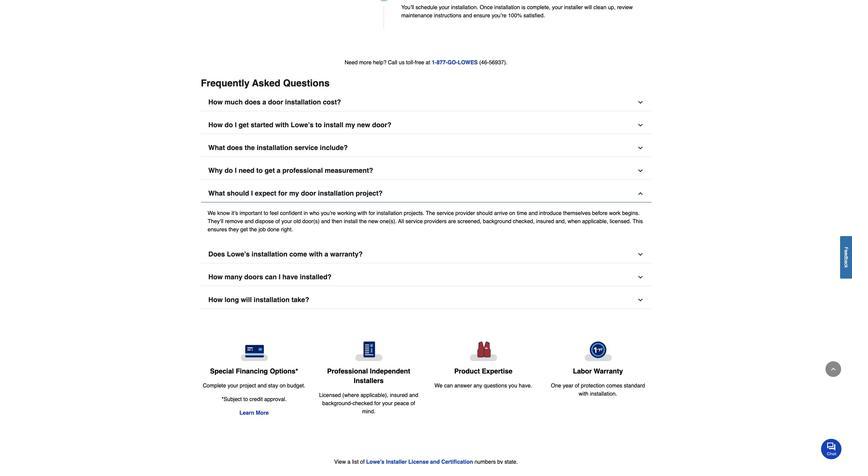 Task type: locate. For each thing, give the bounding box(es) containing it.
new left the one(s).
[[369, 218, 379, 225]]

1 vertical spatial my
[[289, 190, 299, 197]]

2 vertical spatial the
[[250, 227, 257, 233]]

should up it's
[[227, 190, 249, 197]]

will right the long
[[241, 296, 252, 304]]

installation down how many doors can i have installed?
[[254, 296, 290, 304]]

does
[[208, 250, 225, 258]]

door up in
[[301, 190, 316, 197]]

what for what should i expect for my door installation project?
[[208, 190, 225, 197]]

does right much
[[245, 98, 261, 106]]

chevron down image inside how many doors can i have installed? button
[[637, 274, 644, 281]]

my
[[346, 121, 355, 129], [289, 190, 299, 197]]

a
[[263, 98, 266, 106], [277, 167, 281, 175], [325, 250, 329, 258], [844, 260, 850, 263]]

0 horizontal spatial we
[[208, 210, 216, 216]]

install inside 'we know it's important to feel confident in who you're working with for installation projects. the service provider should arrive on time and introduce themselves before work begins. they'll remove and dispose of your old door(s) and then install the new one(s). all service providers are screened, background checked, insured and, when applicable, licensed. this ensures they get the job done right.'
[[344, 218, 358, 225]]

0 vertical spatial does
[[245, 98, 261, 106]]

chevron down image inside what does the installation service include? button
[[637, 145, 644, 151]]

1 vertical spatial installation.
[[590, 391, 618, 397]]

scroll to top element
[[826, 362, 842, 377]]

they
[[229, 227, 239, 233]]

lowe's right does
[[227, 250, 250, 258]]

2 vertical spatial chevron down image
[[637, 274, 644, 281]]

how long will installation take?
[[208, 296, 309, 304]]

should up background
[[477, 210, 493, 216]]

on inside 'we know it's important to feel confident in who you're working with for installation projects. the service provider should arrive on time and introduce themselves before work begins. they'll remove and dispose of your old door(s) and then install the new one(s). all service providers are screened, background checked, insured and, when applicable, licensed. this ensures they get the job done right.'
[[510, 210, 516, 216]]

get inside why do i need to get a professional measurement? button
[[265, 167, 275, 175]]

on
[[510, 210, 516, 216], [280, 383, 286, 389]]

can left the answer
[[444, 383, 453, 389]]

3 how from the top
[[208, 273, 223, 281]]

1 vertical spatial door
[[301, 190, 316, 197]]

we inside 'we know it's important to feel confident in who you're working with for installation projects. the service provider should arrive on time and introduce themselves before work begins. they'll remove and dispose of your old door(s) and then install the new one(s). all service providers are screened, background checked, insured and, when applicable, licensed. this ensures they get the job done right.'
[[208, 210, 216, 216]]

one
[[551, 383, 562, 389]]

installation. down protection
[[590, 391, 618, 397]]

all
[[398, 218, 404, 225]]

*subject
[[222, 397, 242, 403]]

i down much
[[235, 121, 237, 129]]

your left peace
[[382, 401, 393, 407]]

1 vertical spatial can
[[444, 383, 453, 389]]

with down protection
[[579, 391, 589, 397]]

2 chevron down image from the top
[[637, 145, 644, 151]]

0 horizontal spatial will
[[241, 296, 252, 304]]

2 how from the top
[[208, 121, 223, 129]]

of inside the one year of protection comes standard with installation.
[[575, 383, 580, 389]]

0 vertical spatial my
[[346, 121, 355, 129]]

the left the one(s).
[[359, 218, 367, 225]]

2 horizontal spatial of
[[575, 383, 580, 389]]

with right started
[[275, 121, 289, 129]]

review
[[618, 4, 633, 11]]

how many doors can i have installed? button
[[201, 269, 652, 286]]

a dark blue credit card icon. image
[[202, 342, 306, 361]]

ensures
[[208, 227, 227, 233]]

why
[[208, 167, 223, 175]]

1 horizontal spatial service
[[406, 218, 423, 225]]

e up d
[[844, 250, 850, 253]]

install down working on the top left
[[344, 218, 358, 225]]

one(s).
[[380, 218, 397, 225]]

will inside you'll schedule your installation. once installation is complete, your installer will clean up, review maintenance instructions and ensure you're 100% satisfied.
[[585, 4, 592, 11]]

1 vertical spatial of
[[575, 383, 580, 389]]

installation. inside you'll schedule your installation. once installation is complete, your installer will clean up, review maintenance instructions and ensure you're 100% satisfied.
[[451, 4, 479, 11]]

new left door?
[[357, 121, 371, 129]]

comes
[[607, 383, 623, 389]]

insured up peace
[[390, 392, 408, 399]]

service down projects.
[[406, 218, 423, 225]]

1 vertical spatial for
[[369, 210, 375, 216]]

installation inside 'we know it's important to feel confident in who you're working with for installation projects. the service provider should arrive on time and introduce themselves before work begins. they'll remove and dispose of your old door(s) and then install the new one(s). all service providers are screened, background checked, insured and, when applicable, licensed. this ensures they get the job done right.'
[[377, 210, 403, 216]]

1 horizontal spatial on
[[510, 210, 516, 216]]

up,
[[608, 4, 616, 11]]

0 vertical spatial get
[[239, 121, 249, 129]]

mind.
[[362, 409, 376, 415]]

on right stay
[[280, 383, 286, 389]]

2 e from the top
[[844, 253, 850, 255]]

your
[[439, 4, 450, 11], [552, 4, 563, 11], [282, 218, 292, 225], [228, 383, 238, 389], [382, 401, 393, 407]]

1 vertical spatial we
[[435, 383, 443, 389]]

what
[[208, 144, 225, 152], [208, 190, 225, 197]]

my up include? on the left top of the page
[[346, 121, 355, 129]]

e up b
[[844, 253, 850, 255]]

need
[[345, 59, 358, 66]]

get up expect at left top
[[265, 167, 275, 175]]

1 horizontal spatial door
[[301, 190, 316, 197]]

how for how much does a door installation cost?
[[208, 98, 223, 106]]

0 vertical spatial do
[[225, 121, 233, 129]]

themselves
[[564, 210, 591, 216]]

your inside 'we know it's important to feel confident in who you're working with for installation projects. the service provider should arrive on time and introduce themselves before work begins. they'll remove and dispose of your old door(s) and then install the new one(s). all service providers are screened, background checked, insured and, when applicable, licensed. this ensures they get the job done right.'
[[282, 218, 292, 225]]

0 horizontal spatial my
[[289, 190, 299, 197]]

a down the what does the installation service include?
[[277, 167, 281, 175]]

many
[[225, 273, 243, 281]]

4 chevron down image from the top
[[637, 297, 644, 304]]

0 vertical spatial you're
[[492, 13, 507, 19]]

install inside button
[[324, 121, 344, 129]]

0 vertical spatial insured
[[537, 218, 554, 225]]

more
[[359, 59, 372, 66]]

dispose
[[255, 218, 274, 225]]

1 vertical spatial insured
[[390, 392, 408, 399]]

2 chevron down image from the top
[[637, 251, 644, 258]]

0 vertical spatial can
[[265, 273, 277, 281]]

how for how do i get started with lowe's to install my new door?
[[208, 121, 223, 129]]

remove
[[225, 218, 243, 225]]

1 horizontal spatial you're
[[492, 13, 507, 19]]

do right why on the top left
[[225, 167, 233, 175]]

when
[[568, 218, 581, 225]]

1 vertical spatial should
[[477, 210, 493, 216]]

0 horizontal spatial on
[[280, 383, 286, 389]]

chevron up image
[[637, 190, 644, 197]]

1 horizontal spatial will
[[585, 4, 592, 11]]

installation inside you'll schedule your installation. once installation is complete, your installer will clean up, review maintenance instructions and ensure you're 100% satisfied.
[[495, 4, 520, 11]]

for down project?
[[369, 210, 375, 216]]

0 vertical spatial lowe's
[[291, 121, 314, 129]]

doors
[[244, 273, 263, 281]]

1 vertical spatial will
[[241, 296, 252, 304]]

get inside 'we know it's important to feel confident in who you're working with for installation projects. the service provider should arrive on time and introduce themselves before work begins. they'll remove and dispose of your old door(s) and then install the new one(s). all service providers are screened, background checked, insured and, when applicable, licensed. this ensures they get the job done right.'
[[241, 227, 248, 233]]

2 do from the top
[[225, 167, 233, 175]]

do
[[225, 121, 233, 129], [225, 167, 233, 175]]

0 horizontal spatial service
[[295, 144, 318, 152]]

ensure
[[474, 13, 491, 19]]

1 chevron down image from the top
[[637, 122, 644, 129]]

0 horizontal spatial install
[[324, 121, 344, 129]]

you're inside you'll schedule your installation. once installation is complete, your installer will clean up, review maintenance instructions and ensure you're 100% satisfied.
[[492, 13, 507, 19]]

3 chevron down image from the top
[[637, 274, 644, 281]]

1 vertical spatial do
[[225, 167, 233, 175]]

installation inside button
[[285, 98, 321, 106]]

1 vertical spatial lowe's
[[227, 250, 250, 258]]

do down much
[[225, 121, 233, 129]]

1 vertical spatial service
[[437, 210, 454, 216]]

started
[[251, 121, 274, 129]]

for
[[278, 190, 288, 197], [369, 210, 375, 216], [375, 401, 381, 407]]

1 vertical spatial get
[[265, 167, 275, 175]]

how
[[208, 98, 223, 106], [208, 121, 223, 129], [208, 273, 223, 281], [208, 296, 223, 304]]

2 what from the top
[[208, 190, 225, 197]]

0 horizontal spatial lowe's
[[227, 250, 250, 258]]

and inside the licensed (where applicable), insured and background-checked for your peace of mind.
[[410, 392, 419, 399]]

we up they'll
[[208, 210, 216, 216]]

chevron down image inside does lowe's installation come with a warranty? button
[[637, 251, 644, 258]]

service
[[295, 144, 318, 152], [437, 210, 454, 216], [406, 218, 423, 225]]

lowe's up the what does the installation service include?
[[291, 121, 314, 129]]

installation. up instructions
[[451, 4, 479, 11]]

0 horizontal spatial door
[[268, 98, 283, 106]]

chevron down image inside how do i get started with lowe's to install my new door? button
[[637, 122, 644, 129]]

the left job
[[250, 227, 257, 233]]

installation up 100%
[[495, 4, 520, 11]]

of inside the licensed (where applicable), insured and background-checked for your peace of mind.
[[411, 401, 415, 407]]

cost?
[[323, 98, 341, 106]]

0 vertical spatial installation.
[[451, 4, 479, 11]]

installation up the one(s).
[[377, 210, 403, 216]]

the up need
[[245, 144, 255, 152]]

does inside button
[[227, 144, 243, 152]]

0 horizontal spatial should
[[227, 190, 249, 197]]

installation down started
[[257, 144, 293, 152]]

you
[[509, 383, 518, 389]]

2 vertical spatial get
[[241, 227, 248, 233]]

of right peace
[[411, 401, 415, 407]]

include?
[[320, 144, 348, 152]]

on left time
[[510, 210, 516, 216]]

0 vertical spatial on
[[510, 210, 516, 216]]

(46-
[[480, 59, 489, 66]]

service inside button
[[295, 144, 318, 152]]

begins.
[[623, 210, 640, 216]]

i for need
[[235, 167, 237, 175]]

2 vertical spatial of
[[411, 401, 415, 407]]

financing
[[236, 368, 268, 375]]

0 vertical spatial should
[[227, 190, 249, 197]]

1 vertical spatial install
[[344, 218, 358, 225]]

and left then
[[321, 218, 330, 225]]

service up are on the top right of the page
[[437, 210, 454, 216]]

i left expect at left top
[[251, 190, 253, 197]]

what does the installation service include? button
[[201, 139, 652, 157]]

what inside button
[[208, 190, 225, 197]]

the
[[245, 144, 255, 152], [359, 218, 367, 225], [250, 227, 257, 233]]

a lowe's red vest icon. image
[[432, 342, 536, 361]]

with right working on the top left
[[358, 210, 367, 216]]

how for how long will installation take?
[[208, 296, 223, 304]]

free
[[415, 59, 425, 66]]

get
[[239, 121, 249, 129], [265, 167, 275, 175], [241, 227, 248, 233]]

get left started
[[239, 121, 249, 129]]

0 vertical spatial door
[[268, 98, 283, 106]]

special
[[210, 368, 234, 375]]

we for we can answer any questions you have.
[[435, 383, 443, 389]]

chevron down image for installation
[[637, 99, 644, 106]]

i
[[235, 121, 237, 129], [235, 167, 237, 175], [251, 190, 253, 197], [279, 273, 281, 281]]

my up the confident
[[289, 190, 299, 197]]

insured down introduce
[[537, 218, 554, 225]]

independent
[[370, 368, 411, 375]]

1 what from the top
[[208, 144, 225, 152]]

1 chevron down image from the top
[[637, 99, 644, 106]]

1 horizontal spatial insured
[[537, 218, 554, 225]]

us
[[399, 59, 405, 66]]

and left ensure
[[463, 13, 472, 19]]

i left have
[[279, 273, 281, 281]]

does lowe's installation come with a warranty?
[[208, 250, 363, 258]]

job
[[259, 227, 266, 233]]

lowe's
[[291, 121, 314, 129], [227, 250, 250, 258]]

1 vertical spatial the
[[359, 218, 367, 225]]

you're up then
[[321, 210, 336, 216]]

service up professional
[[295, 144, 318, 152]]

for right expect at left top
[[278, 190, 288, 197]]

frequently asked questions
[[201, 78, 330, 88]]

4 how from the top
[[208, 296, 223, 304]]

installation.
[[451, 4, 479, 11], [590, 391, 618, 397]]

you're inside 'we know it's important to feel confident in who you're working with for installation projects. the service provider should arrive on time and introduce themselves before work begins. they'll remove and dispose of your old door(s) and then install the new one(s). all service providers are screened, background checked, insured and, when applicable, licensed. this ensures they get the job done right.'
[[321, 210, 336, 216]]

door inside button
[[268, 98, 283, 106]]

insured inside the licensed (where applicable), insured and background-checked for your peace of mind.
[[390, 392, 408, 399]]

1 horizontal spatial install
[[344, 218, 358, 225]]

you'll schedule your installation. once installation is complete, your installer will clean up, review maintenance instructions and ensure you're 100% satisfied.
[[402, 4, 633, 19]]

installation down questions
[[285, 98, 321, 106]]

2 vertical spatial for
[[375, 401, 381, 407]]

0 horizontal spatial you're
[[321, 210, 336, 216]]

1 horizontal spatial lowe's
[[291, 121, 314, 129]]

can right doors
[[265, 273, 277, 281]]

1 horizontal spatial my
[[346, 121, 355, 129]]

a down frequently asked questions
[[263, 98, 266, 106]]

0 horizontal spatial installation.
[[451, 4, 479, 11]]

2 horizontal spatial service
[[437, 210, 454, 216]]

we left the answer
[[435, 383, 443, 389]]

and right time
[[529, 210, 538, 216]]

your up right.
[[282, 218, 292, 225]]

will left clean
[[585, 4, 592, 11]]

1 vertical spatial chevron down image
[[637, 251, 644, 258]]

1 horizontal spatial we
[[435, 383, 443, 389]]

0 vertical spatial service
[[295, 144, 318, 152]]

what up know
[[208, 190, 225, 197]]

chevron down image inside why do i need to get a professional measurement? button
[[637, 167, 644, 174]]

a left "warranty?"
[[325, 250, 329, 258]]

need
[[239, 167, 255, 175]]

1 vertical spatial what
[[208, 190, 225, 197]]

do for how
[[225, 121, 233, 129]]

once
[[480, 4, 493, 11]]

1 vertical spatial does
[[227, 144, 243, 152]]

0 vertical spatial new
[[357, 121, 371, 129]]

1 do from the top
[[225, 121, 233, 129]]

does up need
[[227, 144, 243, 152]]

1 horizontal spatial should
[[477, 210, 493, 216]]

insured
[[537, 218, 554, 225], [390, 392, 408, 399]]

complete,
[[527, 4, 551, 11]]

0 vertical spatial what
[[208, 144, 225, 152]]

chevron down image
[[637, 122, 644, 129], [637, 251, 644, 258], [637, 274, 644, 281]]

the inside button
[[245, 144, 255, 152]]

0 horizontal spatial does
[[227, 144, 243, 152]]

can
[[265, 273, 277, 281], [444, 383, 453, 389]]

done
[[267, 227, 280, 233]]

an icon of the number 3. image
[[315, 0, 391, 30]]

what does the installation service include?
[[208, 144, 348, 152]]

what inside button
[[208, 144, 225, 152]]

chevron down image for how do i get started with lowe's to install my new door?
[[637, 122, 644, 129]]

long
[[225, 296, 239, 304]]

door down asked
[[268, 98, 283, 106]]

install up include? on the left top of the page
[[324, 121, 344, 129]]

you're down once
[[492, 13, 507, 19]]

i left need
[[235, 167, 237, 175]]

with inside 'we know it's important to feel confident in who you're working with for installation projects. the service provider should arrive on time and introduce themselves before work begins. they'll remove and dispose of your old door(s) and then install the new one(s). all service providers are screened, background checked, insured and, when applicable, licensed. this ensures they get the job done right.'
[[358, 210, 367, 216]]

0 vertical spatial chevron down image
[[637, 122, 644, 129]]

what up why on the top left
[[208, 144, 225, 152]]

do for why
[[225, 167, 233, 175]]

of down feel on the top
[[276, 218, 280, 225]]

to
[[316, 121, 322, 129], [257, 167, 263, 175], [264, 210, 268, 216], [244, 397, 248, 403]]

at
[[426, 59, 431, 66]]

0 vertical spatial for
[[278, 190, 288, 197]]

to left feel on the top
[[264, 210, 268, 216]]

and left stay
[[258, 383, 267, 389]]

0 vertical spatial of
[[276, 218, 280, 225]]

1 vertical spatial you're
[[321, 210, 336, 216]]

how do i get started with lowe's to install my new door? button
[[201, 117, 652, 134]]

3 chevron down image from the top
[[637, 167, 644, 174]]

for down applicable),
[[375, 401, 381, 407]]

0 horizontal spatial of
[[276, 218, 280, 225]]

1 horizontal spatial does
[[245, 98, 261, 106]]

1 how from the top
[[208, 98, 223, 106]]

what should i expect for my door installation project? button
[[201, 185, 652, 202]]

0 vertical spatial we
[[208, 210, 216, 216]]

1 horizontal spatial of
[[411, 401, 415, 407]]

frequently
[[201, 78, 250, 88]]

e
[[844, 250, 850, 253], [844, 253, 850, 255]]

a up k
[[844, 260, 850, 263]]

0 vertical spatial install
[[324, 121, 344, 129]]

chevron down image inside how much does a door installation cost? button
[[637, 99, 644, 106]]

chevron down image
[[637, 99, 644, 106], [637, 145, 644, 151], [637, 167, 644, 174], [637, 297, 644, 304]]

of right year
[[575, 383, 580, 389]]

0 horizontal spatial can
[[265, 273, 277, 281]]

2 vertical spatial service
[[406, 218, 423, 225]]

get right they
[[241, 227, 248, 233]]

and down independent
[[410, 392, 419, 399]]

and inside you'll schedule your installation. once installation is complete, your installer will clean up, review maintenance instructions and ensure you're 100% satisfied.
[[463, 13, 472, 19]]

f
[[844, 247, 850, 250]]

a dark blue background check icon. image
[[317, 342, 421, 361]]

0 vertical spatial the
[[245, 144, 255, 152]]

licensed
[[319, 392, 341, 399]]

should
[[227, 190, 249, 197], [477, 210, 493, 216]]

learn more
[[240, 410, 269, 416]]

protection
[[581, 383, 605, 389]]

0 vertical spatial will
[[585, 4, 592, 11]]

0 horizontal spatial insured
[[390, 392, 408, 399]]

does inside button
[[245, 98, 261, 106]]

1 e from the top
[[844, 250, 850, 253]]

1 vertical spatial new
[[369, 218, 379, 225]]

1 horizontal spatial installation.
[[590, 391, 618, 397]]

d
[[844, 255, 850, 258]]

door inside button
[[301, 190, 316, 197]]



Task type: vqa. For each thing, say whether or not it's contained in the screenshot.
(46-
yes



Task type: describe. For each thing, give the bounding box(es) containing it.
it's
[[232, 210, 238, 216]]

confident
[[280, 210, 302, 216]]

chevron down image for does lowe's installation come with a warranty?
[[637, 251, 644, 258]]

peace
[[395, 401, 409, 407]]

lowe's inside how do i get started with lowe's to install my new door? button
[[291, 121, 314, 129]]

know
[[217, 210, 230, 216]]

the
[[426, 210, 435, 216]]

lowes
[[458, 59, 478, 66]]

warranty
[[594, 368, 623, 375]]

c
[[844, 263, 850, 266]]

schedule
[[416, 4, 438, 11]]

installer
[[565, 4, 583, 11]]

installation. inside the one year of protection comes standard with installation.
[[590, 391, 618, 397]]

with right come
[[309, 250, 323, 258]]

we for we know it's important to feel confident in who you're working with for installation projects. the service provider should arrive on time and introduce themselves before work begins. they'll remove and dispose of your old door(s) and then install the new one(s). all service providers are screened, background checked, insured and, when applicable, licensed. this ensures they get the job done right.
[[208, 210, 216, 216]]

to up include? on the left top of the page
[[316, 121, 322, 129]]

installation inside button
[[257, 144, 293, 152]]

approval.
[[264, 397, 287, 403]]

insured inside 'we know it's important to feel confident in who you're working with for installation projects. the service provider should arrive on time and introduce themselves before work begins. they'll remove and dispose of your old door(s) and then install the new one(s). all service providers are screened, background checked, insured and, when applicable, licensed. this ensures they get the job done right.'
[[537, 218, 554, 225]]

for inside button
[[278, 190, 288, 197]]

expect
[[255, 190, 277, 197]]

for inside 'we know it's important to feel confident in who you're working with for installation projects. the service provider should arrive on time and introduce themselves before work begins. they'll remove and dispose of your old door(s) and then install the new one(s). all service providers are screened, background checked, insured and, when applicable, licensed. this ensures they get the job done right.'
[[369, 210, 375, 216]]

1-
[[432, 59, 437, 66]]

working
[[337, 210, 356, 216]]

expertise
[[482, 368, 513, 375]]

installation up how many doors can i have installed?
[[252, 250, 288, 258]]

maintenance
[[402, 13, 433, 19]]

why do i need to get a professional measurement?
[[208, 167, 373, 175]]

background
[[483, 218, 512, 225]]

chevron down image for get
[[637, 167, 644, 174]]

instructions
[[434, 13, 462, 19]]

special financing options*
[[210, 368, 298, 375]]

what should i expect for my door installation project?
[[208, 190, 383, 197]]

your inside the licensed (where applicable), insured and background-checked for your peace of mind.
[[382, 401, 393, 407]]

does lowe's installation come with a warranty? button
[[201, 246, 652, 263]]

1 horizontal spatial can
[[444, 383, 453, 389]]

new inside 'we know it's important to feel confident in who you're working with for installation projects. the service provider should arrive on time and introduce themselves before work begins. they'll remove and dispose of your old door(s) and then install the new one(s). all service providers are screened, background checked, insured and, when applicable, licensed. this ensures they get the job done right.'
[[369, 218, 379, 225]]

projects.
[[404, 210, 425, 216]]

screened,
[[458, 218, 482, 225]]

we can answer any questions you have.
[[435, 383, 533, 389]]

applicable),
[[361, 392, 389, 399]]

your left "installer"
[[552, 4, 563, 11]]

*subject to credit approval.
[[222, 397, 287, 403]]

of inside 'we know it's important to feel confident in who you're working with for installation projects. the service provider should arrive on time and introduce themselves before work begins. they'll remove and dispose of your old door(s) and then install the new one(s). all service providers are screened, background checked, insured and, when applicable, licensed. this ensures they get the job done right.'
[[276, 218, 280, 225]]

i for get
[[235, 121, 237, 129]]

chevron down image for include?
[[637, 145, 644, 151]]

chevron down image for how many doors can i have installed?
[[637, 274, 644, 281]]

1-877-go-lowes link
[[432, 59, 478, 66]]

to left credit
[[244, 397, 248, 403]]

chat invite button image
[[822, 439, 842, 459]]

introduce
[[540, 210, 562, 216]]

questions
[[484, 383, 507, 389]]

work
[[610, 210, 621, 216]]

complete your project and stay on budget.
[[203, 383, 306, 389]]

professional
[[327, 368, 368, 375]]

project?
[[356, 190, 383, 197]]

background-
[[323, 401, 353, 407]]

old
[[294, 218, 301, 225]]

warranty?
[[330, 250, 363, 258]]

installers
[[354, 377, 384, 385]]

door?
[[372, 121, 392, 129]]

what for what does the installation service include?
[[208, 144, 225, 152]]

answer
[[455, 383, 472, 389]]

are
[[448, 218, 456, 225]]

clean
[[594, 4, 607, 11]]

with inside the one year of protection comes standard with installation.
[[579, 391, 589, 397]]

1 vertical spatial on
[[280, 383, 286, 389]]

100%
[[508, 13, 522, 19]]

chevron up image
[[831, 366, 837, 373]]

satisfied.
[[524, 13, 545, 19]]

how much does a door installation cost?
[[208, 98, 341, 106]]

f e e d b a c k button
[[841, 236, 853, 279]]

will inside button
[[241, 296, 252, 304]]

come
[[290, 250, 307, 258]]

applicable,
[[583, 218, 609, 225]]

to inside 'we know it's important to feel confident in who you're working with for installation projects. the service provider should arrive on time and introduce themselves before work begins. they'll remove and dispose of your old door(s) and then install the new one(s). all service providers are screened, background checked, insured and, when applicable, licensed. this ensures they get the job done right.'
[[264, 210, 268, 216]]

stay
[[268, 383, 278, 389]]

more
[[256, 410, 269, 416]]

lowe's inside does lowe's installation come with a warranty? button
[[227, 250, 250, 258]]

arrive
[[494, 210, 508, 216]]

checked
[[353, 401, 373, 407]]

checked,
[[513, 218, 535, 225]]

we know it's important to feel confident in who you're working with for installation projects. the service provider should arrive on time and introduce themselves before work begins. they'll remove and dispose of your old door(s) and then install the new one(s). all service providers are screened, background checked, insured and, when applicable, licensed. this ensures they get the job done right.
[[208, 210, 643, 233]]

how for how many doors can i have installed?
[[208, 273, 223, 281]]

should inside 'we know it's important to feel confident in who you're working with for installation projects. the service provider should arrive on time and introduce themselves before work begins. they'll remove and dispose of your old door(s) and then install the new one(s). all service providers are screened, background checked, insured and, when applicable, licensed. this ensures they get the job done right.'
[[477, 210, 493, 216]]

new inside button
[[357, 121, 371, 129]]

how long will installation take? button
[[201, 292, 652, 309]]

much
[[225, 98, 243, 106]]

feel
[[270, 210, 279, 216]]

labor
[[573, 368, 592, 375]]

to right need
[[257, 167, 263, 175]]

your up *subject
[[228, 383, 238, 389]]

before
[[593, 210, 608, 216]]

your up instructions
[[439, 4, 450, 11]]

need more help? call us toll-free at 1-877-go-lowes (46-56937).
[[345, 59, 508, 66]]

i inside button
[[279, 273, 281, 281]]

learn
[[240, 410, 254, 416]]

installation up working on the top left
[[318, 190, 354, 197]]

licensed (where applicable), insured and background-checked for your peace of mind.
[[319, 392, 419, 415]]

a blue 1-year labor warranty icon. image
[[547, 342, 650, 361]]

who
[[310, 210, 320, 216]]

how many doors can i have installed?
[[208, 273, 332, 281]]

why do i need to get a professional measurement? button
[[201, 162, 652, 180]]

time
[[517, 210, 527, 216]]

can inside button
[[265, 273, 277, 281]]

questions
[[283, 78, 330, 88]]

how do i get started with lowe's to install my new door?
[[208, 121, 392, 129]]

and down important
[[245, 218, 254, 225]]

and,
[[556, 218, 567, 225]]

options*
[[270, 368, 298, 375]]

provider
[[456, 210, 475, 216]]

you'll
[[402, 4, 414, 11]]

take?
[[292, 296, 309, 304]]

call
[[388, 59, 398, 66]]

for inside the licensed (where applicable), insured and background-checked for your peace of mind.
[[375, 401, 381, 407]]

licensed.
[[610, 218, 632, 225]]

should inside button
[[227, 190, 249, 197]]

i for expect
[[251, 190, 253, 197]]

is
[[522, 4, 526, 11]]

professional independent installers
[[327, 368, 411, 385]]

right.
[[281, 227, 293, 233]]

then
[[332, 218, 343, 225]]

labor warranty
[[573, 368, 623, 375]]

installed?
[[300, 273, 332, 281]]

providers
[[425, 218, 447, 225]]

chevron down image inside how long will installation take? button
[[637, 297, 644, 304]]

get inside how do i get started with lowe's to install my new door? button
[[239, 121, 249, 129]]

measurement?
[[325, 167, 373, 175]]

(where
[[343, 392, 359, 399]]



